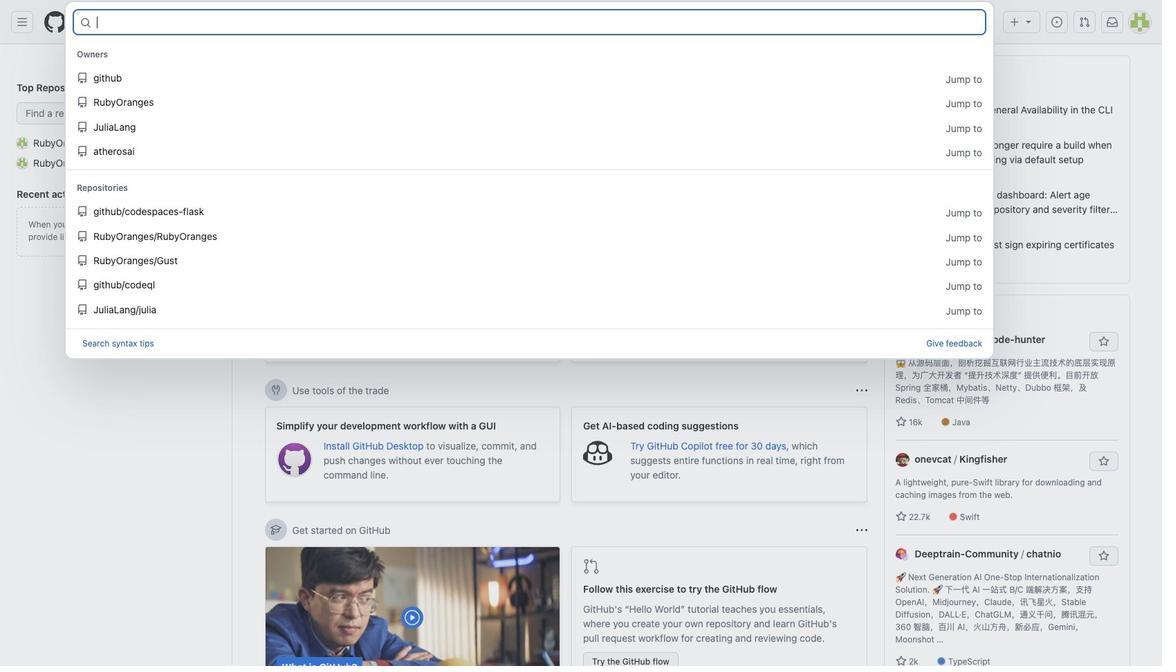Task type: locate. For each thing, give the bounding box(es) containing it.
@deeptrain-community profile image
[[896, 548, 910, 562]]

name your new repository... text field
[[277, 201, 549, 224]]

@onevcat profile image
[[896, 454, 910, 467]]

github desktop image
[[277, 442, 313, 478]]

dialog
[[65, 1, 995, 359]]

1 vertical spatial star this repository image
[[1099, 551, 1110, 562]]

3 star image from the top
[[896, 656, 907, 667]]

explore repositories navigation
[[884, 295, 1131, 667]]

None radio
[[277, 230, 288, 242], [277, 264, 288, 275], [277, 230, 288, 242], [277, 264, 288, 275]]

Find a repository… text field
[[17, 102, 215, 125]]

2 star this repository image from the top
[[1099, 551, 1110, 562]]

homepage image
[[44, 11, 66, 33]]

gust image
[[17, 157, 28, 169]]

explore element
[[884, 55, 1131, 667]]

what is github? image
[[265, 548, 560, 667]]

star this repository image
[[1099, 336, 1110, 347], [1099, 551, 1110, 562]]

0 vertical spatial star this repository image
[[1099, 336, 1110, 347]]

rubyoranges image
[[17, 137, 28, 148]]

1 vertical spatial star image
[[896, 512, 907, 523]]

None submit
[[799, 197, 844, 217]]

2 star image from the top
[[896, 512, 907, 523]]

2 vertical spatial star image
[[896, 656, 907, 667]]

0 vertical spatial star image
[[896, 417, 907, 428]]

None text field
[[97, 11, 985, 33]]

try the github flow element
[[572, 547, 868, 667]]

star image
[[896, 417, 907, 428], [896, 512, 907, 523], [896, 656, 907, 667]]



Task type: vqa. For each thing, say whether or not it's contained in the screenshot.
mortar board icon
yes



Task type: describe. For each thing, give the bounding box(es) containing it.
1 star this repository image from the top
[[1099, 336, 1110, 347]]

none submit inside introduce yourself with a profile readme element
[[799, 197, 844, 217]]

command palette image
[[970, 17, 981, 28]]

what is github? element
[[265, 547, 561, 667]]

star image for the @deeptrain-community profile image
[[896, 656, 907, 667]]

triangle down image
[[1024, 16, 1035, 27]]

star image for @onevcat profile image
[[896, 512, 907, 523]]

get ai-based coding suggestions element
[[572, 407, 868, 503]]

simplify your development workflow with a gui element
[[265, 407, 561, 503]]

play image
[[404, 610, 421, 626]]

why am i seeing this? image
[[857, 385, 868, 396]]

start a new repository element
[[265, 119, 561, 363]]

git pull request image
[[583, 559, 600, 575]]

issue opened image
[[1052, 17, 1063, 28]]

tools image
[[270, 385, 281, 396]]

1 star image from the top
[[896, 417, 907, 428]]

mortar board image
[[270, 525, 281, 536]]

notifications image
[[1107, 17, 1119, 28]]

introduce yourself with a profile readme element
[[572, 119, 868, 363]]

git pull request image
[[1080, 17, 1091, 28]]

star this repository image
[[1099, 456, 1110, 467]]

Top Repositories search field
[[17, 102, 215, 125]]

suggestions list box
[[66, 37, 994, 329]]

plus image
[[1010, 17, 1021, 28]]

why am i seeing this? image
[[857, 525, 868, 536]]



